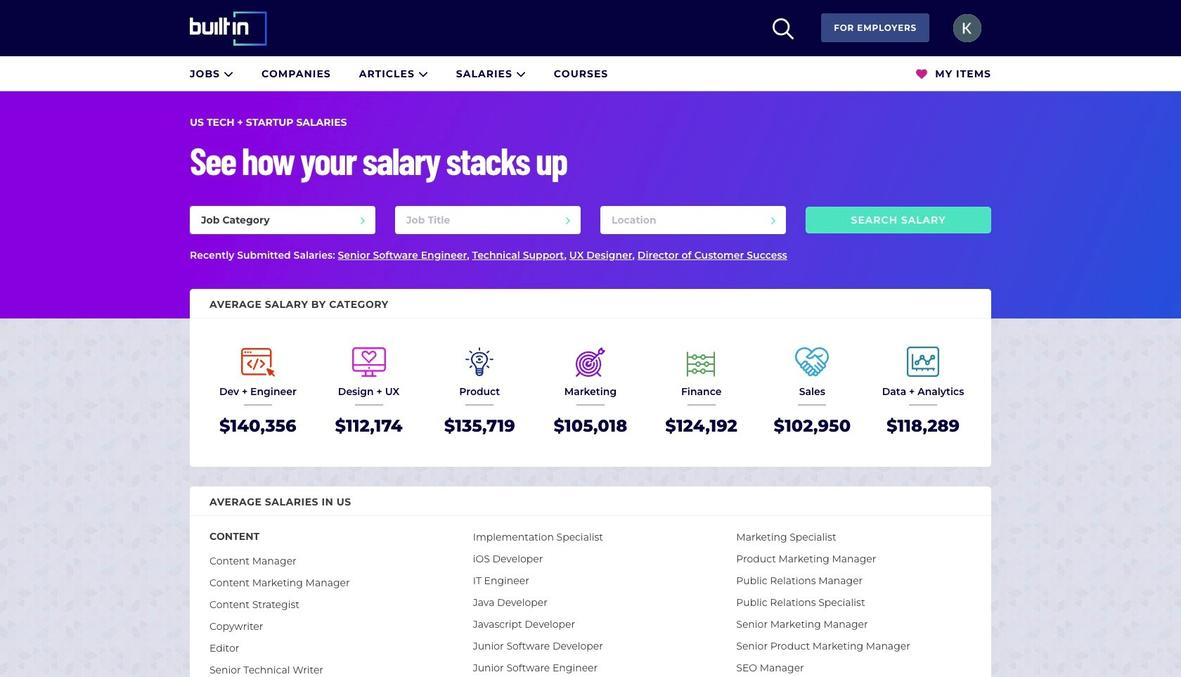 Task type: locate. For each thing, give the bounding box(es) containing it.
built in national image
[[190, 11, 287, 45]]

icon image
[[773, 18, 794, 39], [917, 68, 928, 80], [224, 69, 233, 78], [418, 69, 428, 78], [516, 69, 526, 78]]



